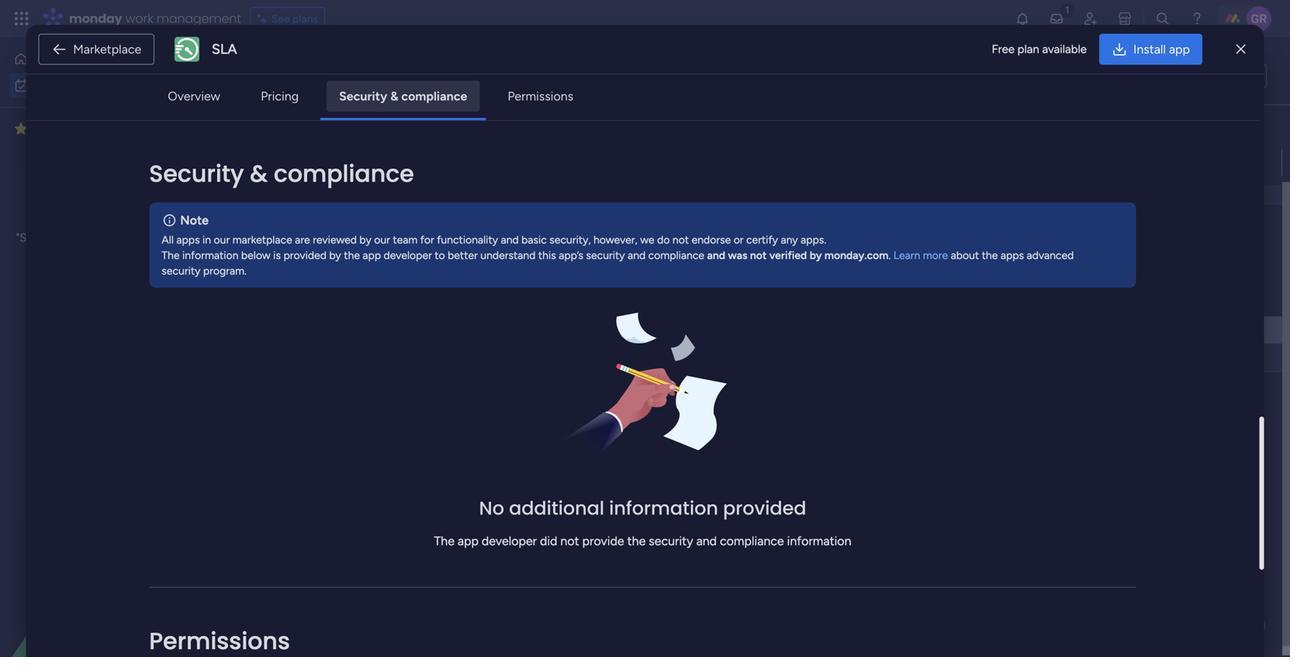 Task type: vqa. For each thing, say whether or not it's contained in the screenshot.
"No favorite boards yet "Star" any board so that you can easily access it later"
yes



Task type: describe. For each thing, give the bounding box(es) containing it.
compliance inside button
[[401, 89, 467, 104]]

to
[[1216, 69, 1228, 83]]

available
[[1043, 42, 1087, 56]]

task
[[251, 156, 273, 170]]

app's
[[559, 249, 584, 262]]

/ for today
[[308, 236, 315, 256]]

install
[[1134, 42, 1166, 57]]

2 horizontal spatial by
[[810, 249, 822, 262]]

however,
[[594, 233, 638, 246]]

install app
[[1134, 42, 1190, 57]]

can
[[163, 231, 182, 245]]

learn
[[894, 249, 921, 262]]

app for install app
[[1169, 42, 1190, 57]]

marketplace button
[[38, 34, 155, 65]]

is
[[273, 249, 281, 262]]

this
[[538, 249, 556, 262]]

about
[[951, 249, 979, 262]]

& inside button
[[390, 89, 399, 104]]

learn more link
[[894, 249, 948, 262]]

understand
[[481, 249, 536, 262]]

add
[[262, 184, 282, 197]]

application logo image
[[174, 37, 199, 62]]

task 1
[[251, 156, 280, 170]]

was
[[728, 249, 748, 262]]

security inside the all apps in our marketplace are reviewed by our team for functionality and basic security, however, we do not endorse or certify any apps. the information below is provided by the app developer to better understand this app's security and compliance and was not verified by monday.com . learn more
[[586, 249, 625, 262]]

greg robinson image
[[1247, 6, 1272, 31]]

all apps in our marketplace are reviewed by our team for functionality and basic security, however, we do not endorse or certify any apps. the information below is provided by the app developer to better understand this app's security and compliance and was not verified by monday.com . learn more
[[162, 233, 948, 262]]

overview button
[[155, 81, 233, 112]]

all
[[162, 233, 174, 246]]

Filter dashboard by text search field
[[294, 123, 435, 147]]

to do list button
[[1188, 64, 1267, 88]]

about the apps advanced security program.
[[162, 249, 1074, 277]]

1 vertical spatial developer
[[482, 534, 537, 548]]

apps inside about the apps advanced security program.
[[1001, 249, 1024, 262]]

"star"
[[16, 231, 45, 245]]

boards
[[102, 213, 139, 227]]

provide
[[582, 534, 624, 548]]

security & compliance button
[[327, 81, 480, 112]]

certify
[[746, 233, 778, 246]]

1
[[275, 156, 280, 170]]

that
[[117, 231, 138, 245]]

home link
[[9, 47, 189, 71]]

and down we
[[628, 249, 646, 262]]

0 horizontal spatial by
[[329, 249, 341, 262]]

/ for overdue
[[324, 124, 332, 144]]

in
[[203, 233, 211, 246]]

developer inside the all apps in our marketplace are reviewed by our team for functionality and basic security, however, we do not endorse or certify any apps. the information below is provided by the app developer to better understand this app's security and compliance and was not verified by monday.com . learn more
[[384, 249, 432, 262]]

my
[[229, 59, 264, 93]]

overdue
[[261, 124, 321, 144]]

program.
[[203, 264, 247, 277]]

app inside the all apps in our marketplace are reviewed by our team for functionality and basic security, however, we do not endorse or certify any apps. the information below is provided by the app developer to better understand this app's security and compliance and was not verified by monday.com . learn more
[[363, 249, 381, 262]]

note alert
[[149, 202, 1137, 288]]

see plans
[[271, 12, 318, 25]]

invite members image
[[1083, 11, 1099, 26]]

pricing
[[261, 89, 299, 104]]

item
[[285, 184, 307, 197]]

team
[[393, 233, 418, 246]]

update feed image
[[1049, 11, 1065, 26]]

home
[[34, 52, 64, 66]]

2 our from the left
[[374, 233, 390, 246]]

to do list
[[1216, 69, 1260, 83]]

marketplace
[[233, 233, 292, 246]]

and up understand
[[501, 233, 519, 246]]

search everything image
[[1155, 11, 1171, 26]]

note
[[180, 213, 209, 228]]

do
[[682, 326, 694, 338]]

notifications image
[[1015, 11, 1031, 26]]

security,
[[550, 233, 591, 246]]

no additional information provided image
[[558, 313, 728, 473]]

sla
[[212, 41, 237, 57]]

today / 0 items
[[261, 236, 356, 256]]

favorites button
[[11, 116, 151, 142]]

to-
[[667, 326, 682, 338]]

see plans button
[[250, 7, 325, 30]]

monday
[[69, 10, 122, 27]]

+
[[253, 184, 260, 197]]

overdue /
[[261, 124, 335, 144]]

lottie animation element
[[0, 501, 198, 657]]

0 horizontal spatial not
[[561, 534, 579, 548]]

to-do
[[667, 326, 694, 338]]

overview
[[168, 89, 220, 104]]

list
[[1246, 69, 1260, 83]]

information inside the all apps in our marketplace are reviewed by our team for functionality and basic security, however, we do not endorse or certify any apps. the information below is provided by the app developer to better understand this app's security and compliance and was not verified by monday.com . learn more
[[182, 249, 239, 262]]

additional
[[509, 495, 604, 521]]

2 horizontal spatial information
[[787, 534, 852, 548]]

plans
[[293, 12, 318, 25]]

pricing button
[[248, 81, 311, 112]]

dapulse x slim image
[[1237, 40, 1246, 59]]

apps.
[[801, 233, 827, 246]]

more
[[923, 249, 948, 262]]



Task type: locate. For each thing, give the bounding box(es) containing it.
1 horizontal spatial &
[[390, 89, 399, 104]]

1 horizontal spatial our
[[374, 233, 390, 246]]

the
[[344, 249, 360, 262], [982, 249, 998, 262], [627, 534, 646, 548]]

management
[[157, 10, 241, 27]]

1 vertical spatial security & compliance
[[149, 157, 414, 190]]

/ right overdue
[[324, 124, 332, 144]]

you
[[141, 231, 160, 245]]

are
[[295, 233, 310, 246]]

1 horizontal spatial no
[[479, 495, 504, 521]]

0 horizontal spatial app
[[363, 249, 381, 262]]

the inside the all apps in our marketplace are reviewed by our team for functionality and basic security, however, we do not endorse or certify any apps. the information below is provided by the app developer to better understand this app's security and compliance and was not verified by monday.com . learn more
[[162, 249, 180, 262]]

home option
[[9, 47, 189, 71]]

1 horizontal spatial the
[[434, 534, 455, 548]]

0 horizontal spatial &
[[250, 157, 268, 190]]

our left team
[[374, 233, 390, 246]]

0 horizontal spatial the
[[162, 249, 180, 262]]

favorite
[[57, 213, 99, 227]]

the inside the all apps in our marketplace are reviewed by our team for functionality and basic security, however, we do not endorse or certify any apps. the information below is provided by the app developer to better understand this app's security and compliance and was not verified by monday.com . learn more
[[344, 249, 360, 262]]

0 vertical spatial /
[[324, 124, 332, 144]]

plan
[[1018, 42, 1040, 56]]

by
[[360, 233, 372, 246], [329, 249, 341, 262], [810, 249, 822, 262]]

do right to
[[1231, 69, 1243, 83]]

1 horizontal spatial security
[[586, 249, 625, 262]]

app
[[1169, 42, 1190, 57], [363, 249, 381, 262], [458, 534, 479, 548]]

not right did
[[561, 534, 579, 548]]

0
[[319, 240, 326, 253]]

developer left did
[[482, 534, 537, 548]]

0 vertical spatial security & compliance
[[339, 89, 467, 104]]

0 horizontal spatial information
[[182, 249, 239, 262]]

1 vertical spatial security
[[162, 264, 201, 277]]

items
[[329, 240, 356, 253]]

1 horizontal spatial apps
[[1001, 249, 1024, 262]]

our right in
[[214, 233, 230, 246]]

yet
[[141, 213, 159, 227]]

no for favorite
[[39, 213, 55, 227]]

security down however,
[[586, 249, 625, 262]]

no
[[39, 213, 55, 227], [479, 495, 504, 521]]

security down "no additional information provided"
[[649, 534, 693, 548]]

0 vertical spatial not
[[673, 233, 689, 246]]

no favorite boards yet "star" any board so that you can easily access it later
[[16, 213, 182, 262]]

0 vertical spatial information
[[182, 249, 239, 262]]

it
[[118, 248, 125, 262]]

2 vertical spatial app
[[458, 534, 479, 548]]

to
[[435, 249, 445, 262]]

permissions button
[[495, 81, 586, 112]]

free
[[992, 42, 1015, 56]]

no additional information provided
[[479, 495, 807, 521]]

None search field
[[294, 123, 435, 147]]

apps
[[176, 233, 200, 246], [1001, 249, 1024, 262]]

help image
[[1190, 11, 1205, 26]]

today
[[261, 236, 305, 256]]

2 vertical spatial not
[[561, 534, 579, 548]]

reviewed
[[313, 233, 357, 246]]

0 horizontal spatial do
[[657, 233, 670, 246]]

0 vertical spatial security
[[339, 89, 388, 104]]

and
[[501, 233, 519, 246], [628, 249, 646, 262], [707, 249, 726, 262], [697, 534, 717, 548]]

1 horizontal spatial /
[[324, 124, 332, 144]]

later
[[128, 248, 151, 262]]

2 horizontal spatial app
[[1169, 42, 1190, 57]]

do right we
[[657, 233, 670, 246]]

security inside button
[[339, 89, 388, 104]]

2 vertical spatial security
[[649, 534, 693, 548]]

1 vertical spatial /
[[308, 236, 315, 256]]

the app developer did not provide the security and compliance information
[[434, 534, 852, 548]]

0 vertical spatial the
[[162, 249, 180, 262]]

and down "no additional information provided"
[[697, 534, 717, 548]]

free plan available
[[992, 42, 1087, 56]]

0 horizontal spatial developer
[[384, 249, 432, 262]]

1 horizontal spatial provided
[[723, 495, 807, 521]]

information
[[182, 249, 239, 262], [609, 495, 718, 521], [787, 534, 852, 548]]

0 horizontal spatial /
[[308, 236, 315, 256]]

verified
[[770, 249, 807, 262]]

1 vertical spatial do
[[657, 233, 670, 246]]

.
[[889, 249, 891, 262]]

select product image
[[14, 11, 29, 26]]

2 horizontal spatial not
[[750, 249, 767, 262]]

/
[[324, 124, 332, 144], [308, 236, 315, 256]]

permissions
[[508, 89, 574, 104]]

monday.com
[[825, 249, 889, 262]]

1 vertical spatial no
[[479, 495, 504, 521]]

work
[[271, 59, 333, 93]]

0 horizontal spatial security
[[162, 264, 201, 277]]

basic
[[522, 233, 547, 246]]

or
[[734, 233, 744, 246]]

security down all
[[162, 264, 201, 277]]

do inside the all apps in our marketplace are reviewed by our team for functionality and basic security, however, we do not endorse or certify any apps. the information below is provided by the app developer to better understand this app's security and compliance and was not verified by monday.com . learn more
[[657, 233, 670, 246]]

security up note
[[149, 157, 244, 190]]

lottie animation image
[[0, 501, 198, 657]]

better
[[448, 249, 478, 262]]

no left 'additional'
[[479, 495, 504, 521]]

app for the app developer did not provide the security and compliance information
[[458, 534, 479, 548]]

1 horizontal spatial information
[[609, 495, 718, 521]]

by right items
[[360, 233, 372, 246]]

1 vertical spatial not
[[750, 249, 767, 262]]

2 vertical spatial information
[[787, 534, 852, 548]]

by right 0
[[329, 249, 341, 262]]

0 vertical spatial do
[[1231, 69, 1243, 83]]

and down endorse
[[707, 249, 726, 262]]

0 vertical spatial apps
[[176, 233, 200, 246]]

the right provide on the bottom left
[[627, 534, 646, 548]]

no inside no favorite boards yet "star" any board so that you can easily access it later
[[39, 213, 55, 227]]

provided
[[284, 249, 327, 262], [723, 495, 807, 521]]

do inside to do list button
[[1231, 69, 1243, 83]]

1 horizontal spatial app
[[458, 534, 479, 548]]

by down apps.
[[810, 249, 822, 262]]

security & compliance inside button
[[339, 89, 467, 104]]

0 vertical spatial &
[[390, 89, 399, 104]]

1 vertical spatial &
[[250, 157, 268, 190]]

1 vertical spatial apps
[[1001, 249, 1024, 262]]

/ left 0
[[308, 236, 315, 256]]

0 vertical spatial no
[[39, 213, 55, 227]]

my work
[[229, 59, 333, 93]]

access
[[79, 248, 115, 262]]

provided inside the all apps in our marketplace are reviewed by our team for functionality and basic security, however, we do not endorse or certify any apps. the information below is provided by the app developer to better understand this app's security and compliance and was not verified by monday.com . learn more
[[284, 249, 327, 262]]

0 vertical spatial app
[[1169, 42, 1190, 57]]

0 horizontal spatial apps
[[176, 233, 200, 246]]

easily
[[47, 248, 76, 262]]

no up "star"
[[39, 213, 55, 227]]

functionality
[[437, 233, 498, 246]]

the down 'reviewed' on the top left
[[344, 249, 360, 262]]

apps left 'advanced'
[[1001, 249, 1024, 262]]

any inside no favorite boards yet "star" any board so that you can easily access it later
[[48, 231, 66, 245]]

monday work management
[[69, 10, 241, 27]]

2 horizontal spatial security
[[649, 534, 693, 548]]

any
[[48, 231, 66, 245], [781, 233, 798, 246]]

0 horizontal spatial any
[[48, 231, 66, 245]]

1 our from the left
[[214, 233, 230, 246]]

security
[[339, 89, 388, 104], [149, 157, 244, 190]]

apps left in
[[176, 233, 200, 246]]

& up filter dashboard by text search box
[[390, 89, 399, 104]]

any up verified
[[781, 233, 798, 246]]

work
[[125, 10, 153, 27]]

2 horizontal spatial the
[[982, 249, 998, 262]]

app inside button
[[1169, 42, 1190, 57]]

v2 star 2 image
[[15, 120, 27, 138]]

1 horizontal spatial developer
[[482, 534, 537, 548]]

see
[[271, 12, 290, 25]]

the inside about the apps advanced security program.
[[982, 249, 998, 262]]

we
[[640, 233, 655, 246]]

0 vertical spatial security
[[586, 249, 625, 262]]

so
[[102, 231, 114, 245]]

1 vertical spatial security
[[149, 157, 244, 190]]

1 horizontal spatial any
[[781, 233, 798, 246]]

any inside the all apps in our marketplace are reviewed by our team for functionality and basic security, however, we do not endorse or certify any apps. the information below is provided by the app developer to better understand this app's security and compliance and was not verified by monday.com . learn more
[[781, 233, 798, 246]]

developer down team
[[384, 249, 432, 262]]

1 horizontal spatial by
[[360, 233, 372, 246]]

0 horizontal spatial our
[[214, 233, 230, 246]]

advanced
[[1027, 249, 1074, 262]]

0 horizontal spatial security
[[149, 157, 244, 190]]

& left 1
[[250, 157, 268, 190]]

compliance inside the all apps in our marketplace are reviewed by our team for functionality and basic security, however, we do not endorse or certify any apps. the information below is provided by the app developer to better understand this app's security and compliance and was not verified by monday.com . learn more
[[648, 249, 705, 262]]

&
[[390, 89, 399, 104], [250, 157, 268, 190]]

+ add item
[[253, 184, 307, 197]]

did
[[540, 534, 558, 548]]

marketplace
[[73, 42, 141, 57]]

0 vertical spatial provided
[[284, 249, 327, 262]]

1 horizontal spatial do
[[1231, 69, 1243, 83]]

endorse
[[692, 233, 731, 246]]

board
[[69, 231, 99, 245]]

1 horizontal spatial security
[[339, 89, 388, 104]]

apps inside the all apps in our marketplace are reviewed by our team for functionality and basic security, however, we do not endorse or certify any apps. the information below is provided by the app developer to better understand this app's security and compliance and was not verified by monday.com . learn more
[[176, 233, 200, 246]]

1 vertical spatial information
[[609, 495, 718, 521]]

for
[[420, 233, 434, 246]]

1 vertical spatial app
[[363, 249, 381, 262]]

security up filter dashboard by text search box
[[339, 89, 388, 104]]

1 vertical spatial provided
[[723, 495, 807, 521]]

developer
[[384, 249, 432, 262], [482, 534, 537, 548]]

1 horizontal spatial the
[[627, 534, 646, 548]]

1 image
[[1061, 1, 1075, 18]]

security inside about the apps advanced security program.
[[162, 264, 201, 277]]

not left endorse
[[673, 233, 689, 246]]

the right about
[[982, 249, 998, 262]]

no for additional
[[479, 495, 504, 521]]

0 horizontal spatial no
[[39, 213, 55, 227]]

0 horizontal spatial provided
[[284, 249, 327, 262]]

1 vertical spatial the
[[434, 534, 455, 548]]

below
[[241, 249, 271, 262]]

0 horizontal spatial the
[[344, 249, 360, 262]]

any up easily
[[48, 231, 66, 245]]

compliance
[[401, 89, 467, 104], [274, 157, 414, 190], [648, 249, 705, 262], [720, 534, 784, 548]]

install app button
[[1100, 34, 1203, 65]]

0 vertical spatial developer
[[384, 249, 432, 262]]

favorites
[[33, 121, 85, 136]]

not
[[673, 233, 689, 246], [750, 249, 767, 262], [561, 534, 579, 548]]

1 horizontal spatial not
[[673, 233, 689, 246]]

not down certify
[[750, 249, 767, 262]]

our
[[214, 233, 230, 246], [374, 233, 390, 246]]

monday marketplace image
[[1117, 11, 1133, 26]]



